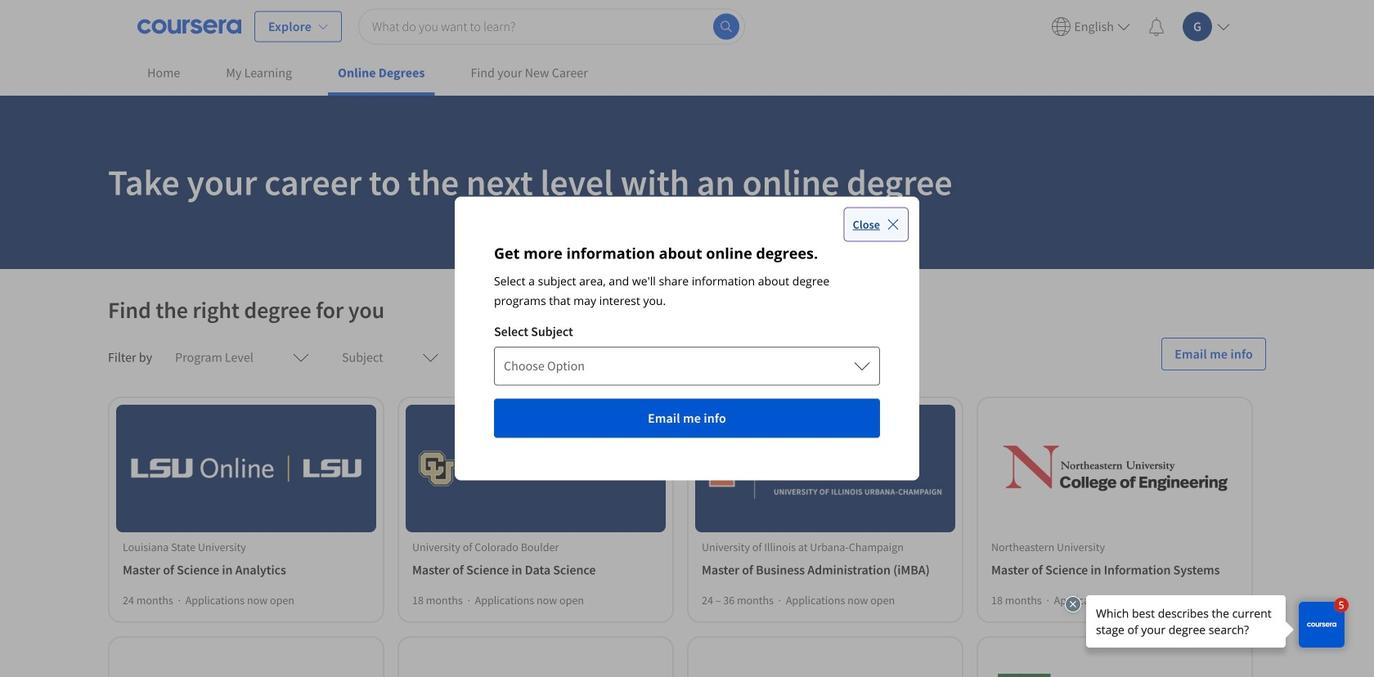 Task type: describe. For each thing, give the bounding box(es) containing it.
coursera image
[[137, 14, 241, 40]]



Task type: vqa. For each thing, say whether or not it's contained in the screenshot.
'COURSERA' image
yes



Task type: locate. For each thing, give the bounding box(es) containing it.
dialog
[[455, 197, 920, 481]]

None search field
[[358, 9, 746, 45]]



